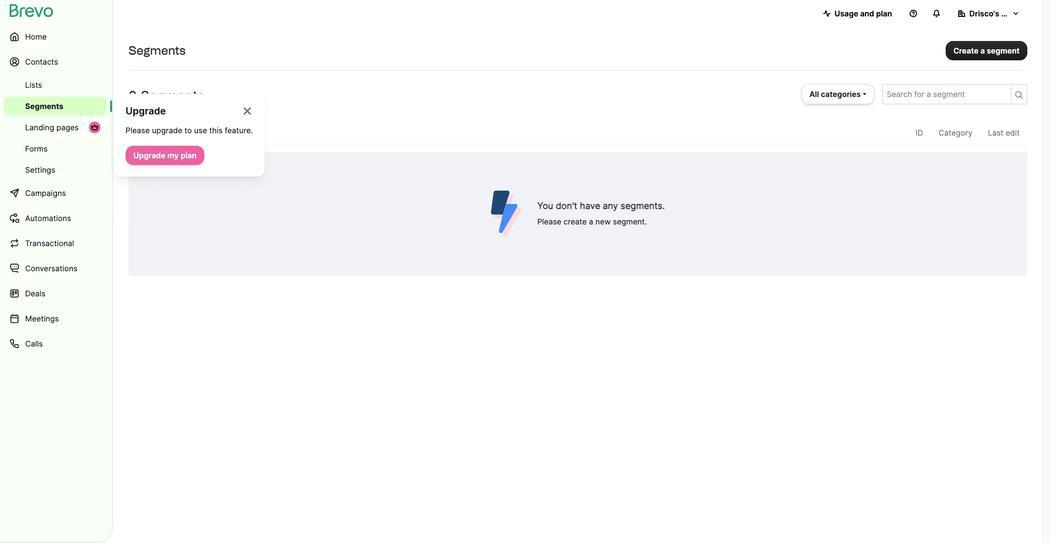 Task type: describe. For each thing, give the bounding box(es) containing it.
conversations link
[[4, 257, 106, 280]]

any
[[603, 201, 618, 212]]

deals link
[[4, 282, 106, 305]]

segment.
[[613, 217, 647, 227]]

feature.
[[225, 126, 253, 135]]

last
[[989, 128, 1004, 138]]

drisco's
[[970, 9, 1000, 18]]

upgrade for upgrade my plan
[[133, 151, 166, 160]]

category
[[939, 128, 973, 138]]

automations link
[[4, 207, 106, 230]]

0
[[129, 88, 137, 104]]

1 vertical spatial a
[[589, 217, 594, 227]]

this
[[209, 126, 223, 135]]

Search for a segment search field
[[884, 85, 1008, 104]]

calls link
[[4, 333, 106, 356]]

all
[[810, 89, 820, 99]]

to
[[185, 126, 192, 135]]

home link
[[4, 25, 106, 48]]

settings
[[25, 165, 55, 175]]

you don't have any segments.
[[538, 201, 665, 212]]

campaigns
[[25, 188, 66, 198]]

new
[[596, 217, 611, 227]]

drisco's drinks
[[970, 9, 1026, 18]]

segment
[[136, 128, 169, 138]]

drisco's drinks button
[[951, 4, 1028, 23]]

0 segments
[[129, 88, 205, 104]]

transactional link
[[4, 232, 106, 255]]

have
[[580, 201, 601, 212]]

campaigns link
[[4, 182, 106, 205]]

you
[[538, 201, 554, 212]]

upgrade
[[152, 126, 182, 135]]

deals
[[25, 289, 45, 299]]

upgrade my plan button
[[126, 146, 204, 165]]

segments up 0 segments
[[129, 43, 186, 58]]

upgrade dialog
[[114, 94, 265, 177]]

search image
[[1016, 91, 1024, 99]]

transactional
[[25, 239, 74, 248]]

last edit
[[989, 128, 1020, 138]]

a inside button
[[981, 46, 986, 55]]

lists link
[[4, 75, 106, 95]]

segments link
[[4, 97, 106, 116]]

drinks
[[1002, 9, 1026, 18]]



Task type: vqa. For each thing, say whether or not it's contained in the screenshot.
topmost a
yes



Task type: locate. For each thing, give the bounding box(es) containing it.
1 horizontal spatial a
[[981, 46, 986, 55]]

usage and plan button
[[816, 4, 900, 23]]

1 vertical spatial plan
[[181, 151, 197, 160]]

segments up upgrade
[[141, 88, 205, 104]]

plan inside upgrade dialog
[[181, 151, 197, 160]]

plan for usage and plan
[[877, 9, 893, 18]]

upgrade for upgrade
[[126, 105, 166, 117]]

usage
[[835, 9, 859, 18]]

meetings
[[25, 314, 59, 324]]

meetings link
[[4, 307, 106, 331]]

forms
[[25, 144, 48, 154]]

contacts link
[[4, 50, 106, 73]]

segments up landing
[[25, 101, 63, 111]]

create a segment
[[954, 46, 1020, 55]]

0 vertical spatial upgrade
[[126, 105, 166, 117]]

segments
[[129, 43, 186, 58], [141, 88, 205, 104], [25, 101, 63, 111]]

upgrade down "segment"
[[133, 151, 166, 160]]

my
[[168, 151, 179, 160]]

plan right "my"
[[181, 151, 197, 160]]

create a segment button
[[946, 41, 1028, 60]]

usage and plan
[[835, 9, 893, 18]]

0 vertical spatial a
[[981, 46, 986, 55]]

a
[[981, 46, 986, 55], [589, 217, 594, 227]]

upgrade inside button
[[133, 151, 166, 160]]

upgrade down 0
[[126, 105, 166, 117]]

0 vertical spatial plan
[[877, 9, 893, 18]]

1 horizontal spatial plan
[[877, 9, 893, 18]]

please inside upgrade dialog
[[126, 126, 150, 135]]

upgrade my plan
[[133, 151, 197, 160]]

all categories button
[[802, 84, 875, 104]]

0 vertical spatial please
[[126, 126, 150, 135]]

landing pages link
[[4, 118, 106, 137]]

segment
[[987, 46, 1020, 55]]

calls
[[25, 339, 43, 349]]

forms link
[[4, 139, 106, 159]]

please
[[126, 126, 150, 135], [538, 217, 562, 227]]

a left the new
[[589, 217, 594, 227]]

left___rvooi image
[[91, 124, 99, 131]]

lists
[[25, 80, 42, 90]]

please create a new segment.
[[538, 217, 647, 227]]

plan
[[877, 9, 893, 18], [181, 151, 197, 160]]

home
[[25, 32, 47, 42]]

0 horizontal spatial plan
[[181, 151, 197, 160]]

1 vertical spatial please
[[538, 217, 562, 227]]

create
[[564, 217, 587, 227]]

and
[[861, 9, 875, 18]]

1 vertical spatial upgrade
[[133, 151, 166, 160]]

0 horizontal spatial please
[[126, 126, 150, 135]]

pages
[[56, 123, 79, 132]]

contacts
[[25, 57, 58, 67]]

please left upgrade
[[126, 126, 150, 135]]

please down you
[[538, 217, 562, 227]]

please upgrade to use this feature.
[[126, 126, 253, 135]]

id
[[916, 128, 924, 138]]

search button
[[1012, 85, 1028, 103]]

categories
[[821, 89, 861, 99]]

create
[[954, 46, 979, 55]]

upgrade
[[126, 105, 166, 117], [133, 151, 166, 160]]

plan right and
[[877, 9, 893, 18]]

landing pages
[[25, 123, 79, 132]]

landing
[[25, 123, 54, 132]]

edit
[[1006, 128, 1020, 138]]

a right create
[[981, 46, 986, 55]]

segments.
[[621, 201, 665, 212]]

please for please create a new segment.
[[538, 217, 562, 227]]

conversations
[[25, 264, 78, 274]]

don't
[[556, 201, 578, 212]]

1 horizontal spatial please
[[538, 217, 562, 227]]

automations
[[25, 214, 71, 223]]

settings link
[[4, 160, 106, 180]]

all categories
[[810, 89, 861, 99]]

plan for upgrade my plan
[[181, 151, 197, 160]]

0 horizontal spatial a
[[589, 217, 594, 227]]

please for please upgrade to use this feature.
[[126, 126, 150, 135]]

use
[[194, 126, 207, 135]]



